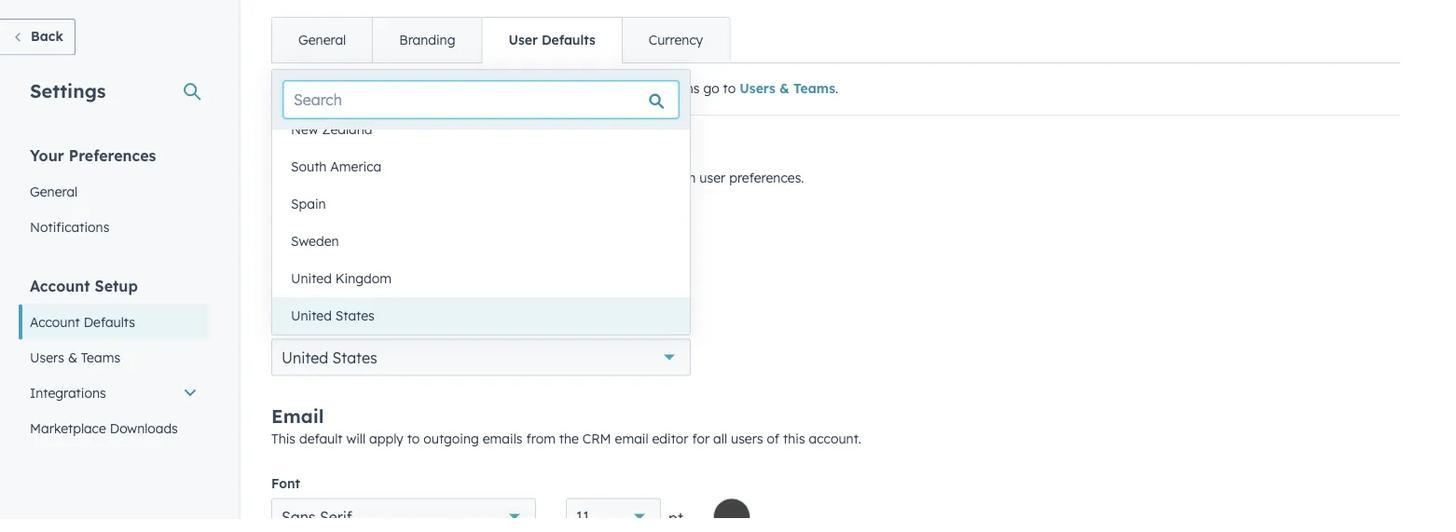 Task type: locate. For each thing, give the bounding box(es) containing it.
new
[[291, 122, 318, 138], [271, 144, 312, 167]]

0 vertical spatial your
[[420, 81, 448, 97]]

your down new zealand button
[[465, 170, 493, 186]]

2 horizontal spatial to
[[723, 81, 736, 97]]

0 vertical spatial general
[[298, 32, 346, 48]]

united inside united states button
[[291, 308, 332, 324]]

defaults inside account setup element
[[84, 314, 135, 330]]

account. inside new user defaults set defaults for users added to your account. they can update this in user preferences.
[[497, 170, 549, 186]]

account defaults link
[[19, 304, 209, 340]]

0 horizontal spatial teams
[[81, 349, 120, 365]]

0 vertical spatial united states
[[291, 308, 375, 324]]

united states inside button
[[291, 308, 375, 324]]

2 account from the top
[[30, 314, 80, 330]]

users right go
[[739, 81, 775, 97]]

in down branding link
[[406, 81, 417, 97]]

1 horizontal spatial teams
[[793, 81, 835, 97]]

defaults right user
[[542, 32, 595, 48]]

0 vertical spatial and
[[306, 299, 331, 316]]

format
[[388, 299, 432, 316]]

users inside new user defaults set defaults for users added to your account. they can update this in user preferences.
[[370, 170, 402, 186]]

to right added at the left top of page
[[449, 170, 462, 186]]

users left added at the left top of page
[[370, 170, 402, 186]]

general link
[[272, 18, 372, 63], [19, 174, 209, 209]]

in right update
[[685, 170, 696, 186]]

0 vertical spatial defaults
[[295, 81, 345, 97]]

email
[[615, 431, 648, 447]]

0 horizontal spatial users
[[30, 349, 64, 365]]

1 vertical spatial defaults
[[364, 144, 440, 167]]

united inside united kingdom button
[[291, 271, 332, 287]]

account for account defaults
[[30, 314, 80, 330]]

users & teams link
[[739, 81, 835, 97], [19, 340, 209, 375]]

account.
[[451, 81, 504, 97], [497, 170, 549, 186], [809, 431, 861, 447]]

general down your
[[30, 183, 78, 200]]

users
[[370, 81, 402, 97], [370, 170, 402, 186], [731, 431, 763, 447]]

0 horizontal spatial general
[[30, 183, 78, 200]]

1 vertical spatial to
[[449, 170, 462, 186]]

for down zealand
[[349, 170, 366, 186]]

new inside button
[[291, 122, 318, 138]]

0 horizontal spatial this
[[659, 170, 681, 186]]

1 vertical spatial general link
[[19, 174, 209, 209]]

account setup element
[[19, 275, 209, 519]]

0 horizontal spatial your
[[420, 81, 448, 97]]

1 horizontal spatial &
[[779, 81, 789, 97]]

general link up new zealand
[[272, 18, 372, 63]]

general up new zealand
[[298, 32, 346, 48]]

& up the integrations
[[68, 349, 77, 365]]

for up zealand
[[349, 81, 366, 97]]

outgoing
[[423, 431, 479, 447]]

0 vertical spatial set
[[271, 81, 291, 97]]

set up spain
[[271, 170, 291, 186]]

0 horizontal spatial &
[[68, 349, 77, 365]]

sweden
[[291, 234, 339, 250]]

united down united kingdom
[[291, 308, 332, 324]]

in inside new user defaults set defaults for users added to your account. they can update this in user preferences.
[[685, 170, 696, 186]]

preferences.
[[729, 170, 804, 186]]

downloads
[[110, 420, 178, 436]]

preferences
[[69, 146, 156, 165]]

.
[[835, 81, 838, 97]]

for
[[349, 81, 366, 97], [349, 170, 366, 186], [692, 431, 710, 447]]

navigation containing general
[[271, 17, 730, 64]]

users & teams link down account defaults
[[19, 340, 209, 375]]

your inside new user defaults set defaults for users added to your account. they can update this in user preferences.
[[465, 170, 493, 186]]

this inside email this default will apply to outgoing emails from the crm email editor for all users of this account.
[[783, 431, 805, 447]]

states inside united states popup button
[[332, 349, 377, 367]]

1 horizontal spatial users & teams link
[[739, 81, 835, 97]]

0 vertical spatial states
[[335, 308, 375, 324]]

new up south
[[291, 122, 318, 138]]

user down new zealand
[[318, 144, 358, 167]]

branding
[[399, 32, 455, 48]]

united states down "11/02/2023"
[[282, 349, 377, 367]]

1 horizontal spatial to
[[449, 170, 462, 186]]

defaults up new zealand
[[295, 81, 345, 97]]

1 vertical spatial for
[[349, 170, 366, 186]]

1 horizontal spatial and
[[383, 320, 404, 334]]

0 vertical spatial in
[[406, 81, 417, 97]]

notifications
[[30, 219, 109, 235]]

1 horizontal spatial general link
[[272, 18, 372, 63]]

1 vertical spatial your
[[465, 170, 493, 186]]

1 vertical spatial united states
[[282, 349, 377, 367]]

zealand
[[322, 122, 372, 138]]

1 vertical spatial &
[[68, 349, 77, 365]]

2 vertical spatial for
[[692, 431, 710, 447]]

general inside navigation
[[298, 32, 346, 48]]

for left all
[[692, 431, 710, 447]]

0 vertical spatial teams
[[793, 81, 835, 97]]

user left preferences.
[[700, 170, 726, 186]]

south america button
[[272, 149, 690, 186]]

the
[[559, 431, 579, 447]]

2 vertical spatial account.
[[809, 431, 861, 447]]

defaults down setup
[[84, 314, 135, 330]]

1 horizontal spatial user
[[597, 81, 623, 97]]

1 vertical spatial new
[[271, 144, 312, 167]]

south
[[291, 159, 327, 175]]

2 set from the top
[[271, 170, 291, 186]]

1 vertical spatial united
[[291, 308, 332, 324]]

1 vertical spatial set
[[271, 170, 291, 186]]

will
[[346, 431, 366, 447]]

font
[[271, 476, 300, 492]]

& inside account setup element
[[68, 349, 77, 365]]

users up the integrations
[[30, 349, 64, 365]]

users & teams link right go
[[739, 81, 835, 97]]

states down "11/02/2023"
[[332, 349, 377, 367]]

edit
[[569, 81, 593, 97]]

states
[[335, 308, 375, 324], [332, 349, 377, 367]]

marketplace
[[30, 420, 106, 436]]

of
[[767, 431, 779, 447]]

users left of in the right bottom of the page
[[731, 431, 763, 447]]

1 vertical spatial users
[[30, 349, 64, 365]]

in
[[406, 81, 417, 97], [685, 170, 696, 186]]

0 horizontal spatial general link
[[19, 174, 209, 209]]

1 horizontal spatial users
[[739, 81, 775, 97]]

email this default will apply to outgoing emails from the crm email editor for all users of this account.
[[271, 405, 861, 447]]

1 vertical spatial account
[[30, 314, 80, 330]]

add
[[525, 81, 549, 97]]

navigation
[[271, 17, 730, 64]]

1 horizontal spatial in
[[685, 170, 696, 186]]

1 vertical spatial in
[[685, 170, 696, 186]]

user
[[509, 32, 538, 48]]

1 account from the top
[[30, 276, 90, 295]]

0 vertical spatial to
[[723, 81, 736, 97]]

to inside email this default will apply to outgoing emails from the crm email editor for all users of this account.
[[407, 431, 420, 447]]

your down branding link
[[420, 81, 448, 97]]

account up users & teams
[[30, 314, 80, 330]]

1 vertical spatial this
[[783, 431, 805, 447]]

1 horizontal spatial your
[[465, 170, 493, 186]]

set up new zealand
[[271, 81, 291, 97]]

and
[[306, 299, 331, 316], [383, 320, 404, 334]]

defaults for account defaults
[[84, 314, 135, 330]]

and down format
[[383, 320, 404, 334]]

1 vertical spatial defaults
[[84, 314, 135, 330]]

1 vertical spatial users
[[370, 170, 402, 186]]

0 vertical spatial this
[[659, 170, 681, 186]]

2 vertical spatial users
[[731, 431, 763, 447]]

and right "date"
[[306, 299, 331, 316]]

new down new zealand
[[271, 144, 312, 167]]

account
[[30, 276, 90, 295], [30, 314, 80, 330]]

new zealand button
[[272, 111, 690, 149]]

to right apply
[[407, 431, 420, 447]]

1 vertical spatial account.
[[497, 170, 549, 186]]

united
[[291, 271, 332, 287], [291, 308, 332, 324], [282, 349, 328, 367]]

general inside "your preferences" element
[[30, 183, 78, 200]]

account. left to
[[451, 81, 504, 97]]

defaults up spain
[[295, 170, 345, 186]]

currency link
[[622, 18, 729, 63]]

general
[[298, 32, 346, 48], [30, 183, 78, 200]]

0 vertical spatial users
[[739, 81, 775, 97]]

united down format:
[[282, 349, 328, 367]]

users
[[739, 81, 775, 97], [30, 349, 64, 365]]

1 horizontal spatial this
[[783, 431, 805, 447]]

set
[[271, 81, 291, 97], [271, 170, 291, 186]]

this right update
[[659, 170, 681, 186]]

defaults up added at the left top of page
[[364, 144, 440, 167]]

this inside new user defaults set defaults for users added to your account. they can update this in user preferences.
[[659, 170, 681, 186]]

0 vertical spatial account
[[30, 276, 90, 295]]

&
[[779, 81, 789, 97], [68, 349, 77, 365]]

united states button
[[271, 340, 691, 377]]

2 vertical spatial united
[[282, 349, 328, 367]]

0 vertical spatial users
[[370, 81, 402, 97]]

0 vertical spatial account.
[[451, 81, 504, 97]]

2 horizontal spatial user
[[700, 170, 726, 186]]

general link for notifications
[[19, 174, 209, 209]]

back
[[31, 28, 63, 44]]

1 vertical spatial user
[[318, 144, 358, 167]]

user
[[597, 81, 623, 97], [318, 144, 358, 167], [700, 170, 726, 186]]

general link down preferences
[[19, 174, 209, 209]]

united for united states button at the bottom left of the page
[[291, 308, 332, 324]]

0 horizontal spatial and
[[306, 299, 331, 316]]

account for account setup
[[30, 276, 90, 295]]

list box
[[272, 111, 690, 335]]

1 vertical spatial general
[[30, 183, 78, 200]]

defaults
[[542, 32, 595, 48], [84, 314, 135, 330]]

teams
[[793, 81, 835, 97], [81, 349, 120, 365]]

email
[[271, 405, 324, 428]]

united down english
[[291, 271, 332, 287]]

your
[[420, 81, 448, 97], [465, 170, 493, 186]]

united states
[[291, 308, 375, 324], [282, 349, 377, 367]]

your preferences
[[30, 146, 156, 165]]

number
[[335, 299, 384, 316]]

0 vertical spatial general link
[[272, 18, 372, 63]]

& left .
[[779, 81, 789, 97]]

1,234.56
[[408, 320, 451, 334]]

account up account defaults
[[30, 276, 90, 295]]

states down kingdom
[[335, 308, 375, 324]]

0 horizontal spatial defaults
[[84, 314, 135, 330]]

0 vertical spatial united
[[291, 271, 332, 287]]

can
[[586, 170, 608, 186]]

1 set from the top
[[271, 81, 291, 97]]

0 vertical spatial new
[[291, 122, 318, 138]]

users up zealand
[[370, 81, 402, 97]]

Search search field
[[283, 82, 679, 119]]

0 horizontal spatial users & teams link
[[19, 340, 209, 375]]

united inside united states popup button
[[282, 349, 328, 367]]

this right of in the right bottom of the page
[[783, 431, 805, 447]]

0 vertical spatial users & teams link
[[739, 81, 835, 97]]

defaults
[[295, 81, 345, 97], [364, 144, 440, 167], [295, 170, 345, 186]]

united for united kingdom button
[[291, 271, 332, 287]]

account. left they
[[497, 170, 549, 186]]

this
[[659, 170, 681, 186], [783, 431, 805, 447]]

1 vertical spatial teams
[[81, 349, 120, 365]]

english
[[282, 249, 331, 267]]

user defaults
[[509, 32, 595, 48]]

0 horizontal spatial to
[[407, 431, 420, 447]]

new user defaults set defaults for users added to your account. they can update this in user preferences.
[[271, 144, 804, 186]]

your preferences element
[[19, 145, 209, 245]]

0 vertical spatial defaults
[[542, 32, 595, 48]]

users inside account setup element
[[30, 349, 64, 365]]

2 vertical spatial to
[[407, 431, 420, 447]]

1 horizontal spatial defaults
[[542, 32, 595, 48]]

new inside new user defaults set defaults for users added to your account. they can update this in user preferences.
[[271, 144, 312, 167]]

1 vertical spatial states
[[332, 349, 377, 367]]

default
[[299, 431, 343, 447]]

0 vertical spatial &
[[779, 81, 789, 97]]

to right go
[[723, 81, 736, 97]]

0 horizontal spatial user
[[318, 144, 358, 167]]

general for notifications
[[30, 183, 78, 200]]

1 horizontal spatial general
[[298, 32, 346, 48]]

united states down united kingdom
[[291, 308, 375, 324]]

this
[[271, 431, 296, 447]]

to
[[723, 81, 736, 97], [449, 170, 462, 186], [407, 431, 420, 447]]

user right the "edit"
[[597, 81, 623, 97]]

account. right of in the right bottom of the page
[[809, 431, 861, 447]]



Task type: vqa. For each thing, say whether or not it's contained in the screenshot.
top the categories
no



Task type: describe. For each thing, give the bounding box(es) containing it.
south america
[[291, 159, 382, 175]]

settings
[[30, 79, 106, 102]]

update
[[612, 170, 656, 186]]

united states button
[[272, 298, 690, 335]]

language
[[271, 216, 336, 232]]

states inside united states button
[[335, 308, 375, 324]]

users inside email this default will apply to outgoing emails from the crm email editor for all users of this account.
[[731, 431, 763, 447]]

america
[[330, 159, 382, 175]]

integrations
[[30, 385, 106, 401]]

permissions
[[626, 81, 700, 97]]

account defaults
[[30, 314, 135, 330]]

defaults for user defaults
[[542, 32, 595, 48]]

set inside new user defaults set defaults for users added to your account. they can update this in user preferences.
[[271, 170, 291, 186]]

new zealand
[[291, 122, 372, 138]]

account setup
[[30, 276, 138, 295]]

teams inside account setup element
[[81, 349, 120, 365]]

to inside new user defaults set defaults for users added to your account. they can update this in user preferences.
[[449, 170, 462, 186]]

1 vertical spatial and
[[383, 320, 404, 334]]

english button
[[271, 239, 691, 277]]

kingdom
[[335, 271, 392, 287]]

to
[[508, 81, 521, 97]]

or
[[553, 81, 566, 97]]

general for branding
[[298, 32, 346, 48]]

added
[[406, 170, 445, 186]]

0 vertical spatial for
[[349, 81, 366, 97]]

currency
[[649, 32, 703, 48]]

marketplace downloads
[[30, 420, 178, 436]]

united kingdom
[[291, 271, 392, 287]]

setup
[[95, 276, 138, 295]]

account. inside email this default will apply to outgoing emails from the crm email editor for all users of this account.
[[809, 431, 861, 447]]

users & teams
[[30, 349, 120, 365]]

general link for branding
[[272, 18, 372, 63]]

spain button
[[272, 186, 690, 223]]

0 vertical spatial user
[[597, 81, 623, 97]]

sweden button
[[272, 223, 690, 261]]

united kingdom button
[[272, 261, 690, 298]]

date and number format
[[271, 299, 432, 316]]

crm
[[583, 431, 611, 447]]

back link
[[0, 19, 75, 55]]

apply
[[369, 431, 403, 447]]

new for zealand
[[291, 122, 318, 138]]

emails
[[483, 431, 523, 447]]

all
[[713, 431, 727, 447]]

integrations button
[[19, 375, 209, 411]]

format:
[[271, 320, 314, 334]]

list box containing new zealand
[[272, 111, 690, 335]]

united states inside popup button
[[282, 349, 377, 367]]

date
[[271, 299, 302, 316]]

new for user
[[271, 144, 312, 167]]

for inside email this default will apply to outgoing emails from the crm email editor for all users of this account.
[[692, 431, 710, 447]]

editor
[[652, 431, 689, 447]]

notifications link
[[19, 209, 209, 245]]

user defaults link
[[481, 18, 622, 63]]

they
[[553, 170, 582, 186]]

from
[[526, 431, 556, 447]]

1 vertical spatial users & teams link
[[19, 340, 209, 375]]

marketplace downloads link
[[19, 411, 209, 446]]

2 vertical spatial user
[[700, 170, 726, 186]]

branding link
[[372, 18, 481, 63]]

spain
[[291, 196, 326, 213]]

your
[[30, 146, 64, 165]]

11/02/2023
[[318, 320, 380, 334]]

0 horizontal spatial in
[[406, 81, 417, 97]]

2 vertical spatial defaults
[[295, 170, 345, 186]]

go
[[703, 81, 719, 97]]

for inside new user defaults set defaults for users added to your account. they can update this in user preferences.
[[349, 170, 366, 186]]

set defaults for users in your account. to add or edit user permissions go to users & teams .
[[271, 81, 838, 97]]

format: 11/02/2023 and 1,234.56
[[271, 320, 451, 334]]



